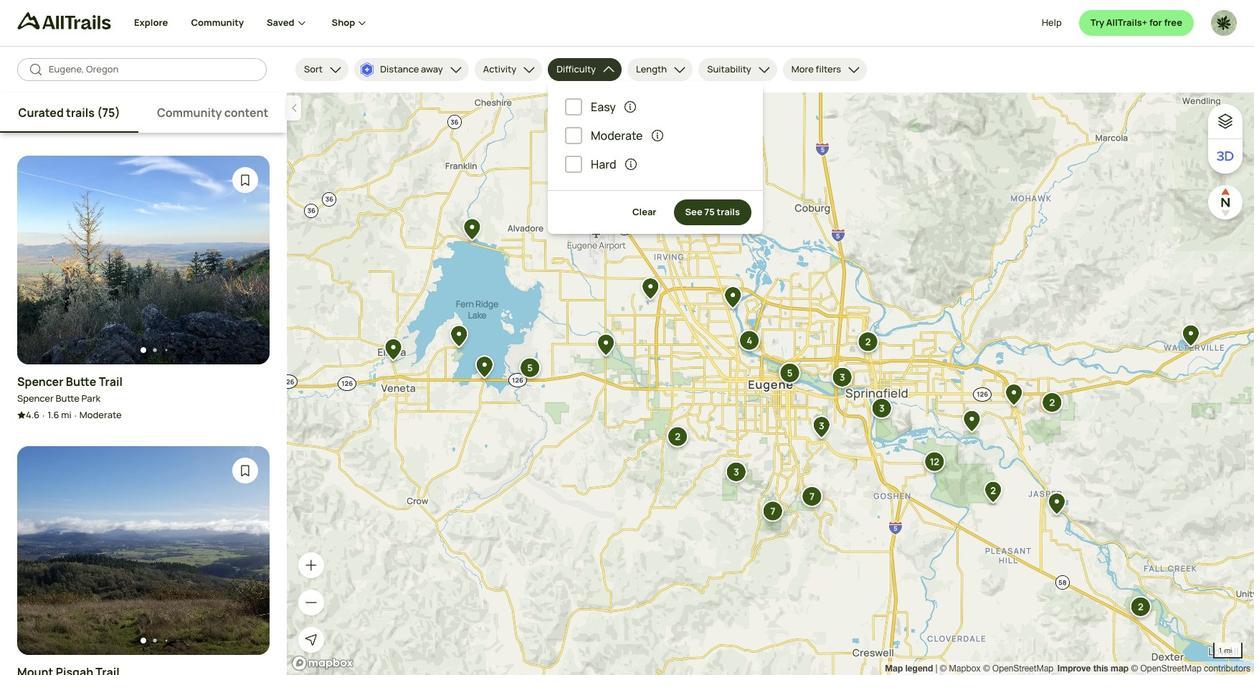 Task type: locate. For each thing, give the bounding box(es) containing it.
1.6
[[47, 409, 59, 421]]

1 navigate next image from the top
[[238, 253, 253, 267]]

reset north and pitch image
[[1212, 188, 1241, 217]]

community left content
[[157, 105, 222, 121]]

suitability
[[708, 63, 752, 76]]

away
[[421, 63, 443, 76]]

alltrails+
[[1107, 16, 1148, 29]]

4.6
[[26, 409, 40, 421]]

add to list image
[[238, 173, 253, 187], [238, 463, 253, 478]]

more info image for hard
[[624, 157, 638, 171]]

0 horizontal spatial trails
[[66, 105, 95, 121]]

1 horizontal spatial openstreetmap
[[1141, 664, 1202, 674]]

moderate up hard at the left top of page
[[591, 128, 643, 143]]

butte
[[66, 374, 96, 390], [56, 392, 80, 405]]

try alltrails+ for free link
[[1080, 10, 1195, 36]]

add to list image for "navigate next" icon associated with navigate previous icon
[[238, 463, 253, 478]]

mi right 1
[[1225, 646, 1233, 654]]

community for community
[[191, 16, 244, 29]]

group
[[565, 94, 746, 177]]

navigate next image
[[238, 253, 253, 267], [238, 543, 253, 558]]

openstreetmap right map
[[1141, 664, 1202, 674]]

navigate previous image
[[34, 543, 49, 558]]

contributors
[[1205, 664, 1251, 674]]

navigate previous image
[[34, 253, 49, 267]]

1 vertical spatial add to list image
[[238, 463, 253, 478]]

© right map
[[1132, 664, 1139, 674]]

trails inside button
[[717, 205, 740, 218]]

0 vertical spatial community
[[191, 16, 244, 29]]

0 horizontal spatial mi
[[61, 409, 71, 421]]

1 add to list image from the top
[[238, 173, 253, 187]]

1 horizontal spatial moderate
[[591, 128, 643, 143]]

map region
[[287, 93, 1255, 675]]

75
[[705, 205, 715, 218]]

openstreetmap
[[993, 664, 1054, 674], [1141, 664, 1202, 674]]

spencer
[[17, 374, 64, 390], [17, 392, 54, 405]]

more
[[792, 63, 814, 76]]

butte up 4.6 · 1.6 mi · moderate
[[56, 392, 80, 405]]

1 vertical spatial butte
[[56, 392, 80, 405]]

more info image
[[650, 128, 665, 143], [624, 157, 638, 171]]

0 horizontal spatial ·
[[42, 409, 45, 422]]

1 vertical spatial navigate next image
[[238, 543, 253, 558]]

mi
[[61, 409, 71, 421], [1225, 646, 1233, 654]]

0 vertical spatial mi
[[61, 409, 71, 421]]

1
[[1219, 646, 1223, 654]]

moderate down park
[[79, 409, 122, 421]]

0 horizontal spatial openstreetmap
[[993, 664, 1054, 674]]

zoom map in image
[[304, 558, 319, 573]]

activity
[[483, 63, 517, 76]]

map
[[886, 663, 904, 674]]

moderate inside group
[[591, 128, 643, 143]]

0 vertical spatial navigate next image
[[238, 253, 253, 267]]

map legend | © mapbox © openstreetmap improve this map © openstreetmap contributors
[[886, 663, 1251, 674]]

sort button
[[296, 58, 349, 81]]

© right |
[[940, 664, 947, 674]]

©
[[940, 664, 947, 674], [984, 664, 991, 674], [1132, 664, 1139, 674]]

this
[[1094, 663, 1109, 674]]

1 vertical spatial spencer
[[17, 392, 54, 405]]

more filters
[[792, 63, 842, 76]]

community left saved
[[191, 16, 244, 29]]

butte up park
[[66, 374, 96, 390]]

1 horizontal spatial ©
[[984, 664, 991, 674]]

difficulty
[[557, 63, 596, 76]]

· left 1.6 on the left bottom of page
[[42, 409, 45, 422]]

1 horizontal spatial more info image
[[650, 128, 665, 143]]

shop
[[332, 16, 355, 29]]

spencer up 4.6
[[17, 392, 54, 405]]

map
[[1111, 663, 1129, 674]]

tab list containing curated trails (75)
[[0, 93, 287, 133]]

1 mi
[[1219, 646, 1233, 654]]

moderate inside 4.6 · 1.6 mi · moderate
[[79, 409, 122, 421]]

help link
[[1042, 10, 1062, 36]]

kendall image
[[1212, 10, 1238, 36]]

0 horizontal spatial ©
[[940, 664, 947, 674]]

community
[[191, 16, 244, 29], [157, 105, 222, 121]]

·
[[42, 409, 45, 422], [74, 409, 77, 422]]

2 add to list image from the top
[[238, 463, 253, 478]]

more info image
[[623, 100, 638, 114]]

2 spencer from the top
[[17, 392, 54, 405]]

None search field
[[17, 58, 267, 81]]

0 vertical spatial add to list image
[[238, 173, 253, 187]]

1 horizontal spatial mi
[[1225, 646, 1233, 654]]

trails left (75)
[[66, 105, 95, 121]]

group containing easy
[[565, 94, 746, 177]]

moderate
[[591, 128, 643, 143], [79, 409, 122, 421]]

trails
[[66, 105, 95, 121], [717, 205, 740, 218]]

1 vertical spatial trails
[[717, 205, 740, 218]]

see 75 trails
[[686, 205, 740, 218]]

1 vertical spatial mi
[[1225, 646, 1233, 654]]

2 navigate next image from the top
[[238, 543, 253, 558]]

Eugene, Oregon field
[[49, 63, 255, 77]]

· right 1.6 on the left bottom of page
[[74, 409, 77, 422]]

difficulty button
[[548, 58, 622, 81]]

1 vertical spatial moderate
[[79, 409, 122, 421]]

1 horizontal spatial trails
[[717, 205, 740, 218]]

map options image
[[1218, 113, 1235, 130]]

spencer up spencer butte park link
[[17, 374, 64, 390]]

improve
[[1058, 663, 1092, 674]]

0 vertical spatial butte
[[66, 374, 96, 390]]

clear
[[633, 205, 657, 218]]

0 vertical spatial spencer
[[17, 374, 64, 390]]

list
[[886, 662, 1251, 675]]

0 horizontal spatial more info image
[[624, 157, 638, 171]]

community inside 'tab'
[[157, 105, 222, 121]]

community content
[[157, 105, 269, 121]]

|
[[936, 664, 938, 674]]

for
[[1150, 16, 1163, 29]]

content
[[224, 105, 269, 121]]

length button
[[628, 58, 693, 81]]

0 vertical spatial trails
[[66, 105, 95, 121]]

mi right 1.6 on the left bottom of page
[[61, 409, 71, 421]]

community link
[[191, 0, 244, 46]]

1 vertical spatial more info image
[[624, 157, 638, 171]]

1 horizontal spatial ·
[[74, 409, 77, 422]]

try
[[1091, 16, 1105, 29]]

trails inside tab
[[66, 105, 95, 121]]

0 vertical spatial more info image
[[650, 128, 665, 143]]

0 horizontal spatial moderate
[[79, 409, 122, 421]]

more info image down length button
[[650, 128, 665, 143]]

2 horizontal spatial ©
[[1132, 664, 1139, 674]]

saved
[[267, 16, 295, 29]]

openstreetmap left improve at the bottom right of the page
[[993, 664, 1054, 674]]

1 openstreetmap from the left
[[993, 664, 1054, 674]]

(75)
[[97, 105, 120, 121]]

0 vertical spatial moderate
[[591, 128, 643, 143]]

dialog
[[0, 0, 1255, 675]]

trails right 75
[[717, 205, 740, 218]]

community for community content
[[157, 105, 222, 121]]

sort
[[304, 63, 323, 76]]

tab list
[[0, 93, 287, 133]]

1 vertical spatial community
[[157, 105, 222, 121]]

navigate next image for navigate previous image
[[238, 253, 253, 267]]

mapbox
[[950, 664, 981, 674]]

explore
[[134, 16, 168, 29]]

© right "mapbox" on the bottom right of the page
[[984, 664, 991, 674]]

distance away button
[[355, 58, 469, 81]]

more info image right hard at the left top of page
[[624, 157, 638, 171]]



Task type: vqa. For each thing, say whether or not it's contained in the screenshot.
"Best Trails in Uwharrie National Forest"
no



Task type: describe. For each thing, give the bounding box(es) containing it.
2 openstreetmap from the left
[[1141, 664, 1202, 674]]

2 · from the left
[[74, 409, 77, 422]]

see
[[686, 205, 703, 218]]

suitability button
[[699, 58, 778, 81]]

park
[[82, 392, 101, 405]]

add to list image for "navigate next" icon corresponding to navigate previous image
[[238, 173, 253, 187]]

filters
[[816, 63, 842, 76]]

legend
[[906, 663, 934, 674]]

© mapbox link
[[940, 664, 981, 674]]

saved button
[[267, 0, 332, 46]]

easy
[[591, 99, 616, 115]]

spencer butte park link
[[17, 392, 101, 406]]

see 75 trails button
[[674, 199, 752, 225]]

more filters button
[[783, 58, 868, 81]]

help
[[1042, 16, 1062, 29]]

shop button
[[332, 0, 370, 46]]

free
[[1165, 16, 1183, 29]]

list containing map legend
[[886, 662, 1251, 675]]

curated trails (75)
[[18, 105, 120, 121]]

curated
[[18, 105, 64, 121]]

clear button
[[621, 199, 668, 225]]

community content tab
[[139, 93, 287, 133]]

mi inside 4.6 · 1.6 mi · moderate
[[61, 409, 71, 421]]

alltrails image
[[17, 12, 111, 29]]

activity button
[[475, 58, 543, 81]]

curated trails (75) tab
[[0, 93, 139, 133]]

distance
[[380, 63, 419, 76]]

length
[[636, 63, 667, 76]]

hard
[[591, 156, 617, 172]]

current location image
[[304, 633, 319, 647]]

enable 3d map image
[[1218, 148, 1235, 165]]

close this dialog image
[[1216, 614, 1230, 629]]

improve this map link
[[1058, 663, 1129, 674]]

4.6 · 1.6 mi · moderate
[[26, 409, 122, 422]]

2 © from the left
[[984, 664, 991, 674]]

explore link
[[134, 0, 168, 46]]

map legend link
[[886, 663, 936, 674]]

navigate next image for navigate previous icon
[[238, 543, 253, 558]]

© openstreetmap contributors link
[[1132, 664, 1251, 674]]

alltrails link
[[17, 12, 134, 36]]

1 © from the left
[[940, 664, 947, 674]]

1 spencer from the top
[[17, 374, 64, 390]]

more info image for moderate
[[650, 128, 665, 143]]

distance away
[[380, 63, 443, 76]]

trail
[[99, 374, 123, 390]]

saved link
[[267, 0, 309, 46]]

© openstreetmap link
[[984, 664, 1054, 674]]

3 © from the left
[[1132, 664, 1139, 674]]

zoom map out image
[[304, 596, 319, 610]]

1 · from the left
[[42, 409, 45, 422]]

try alltrails+ for free
[[1091, 16, 1183, 29]]

shop link
[[332, 0, 370, 46]]

spencer butte trail spencer butte park
[[17, 374, 123, 405]]



